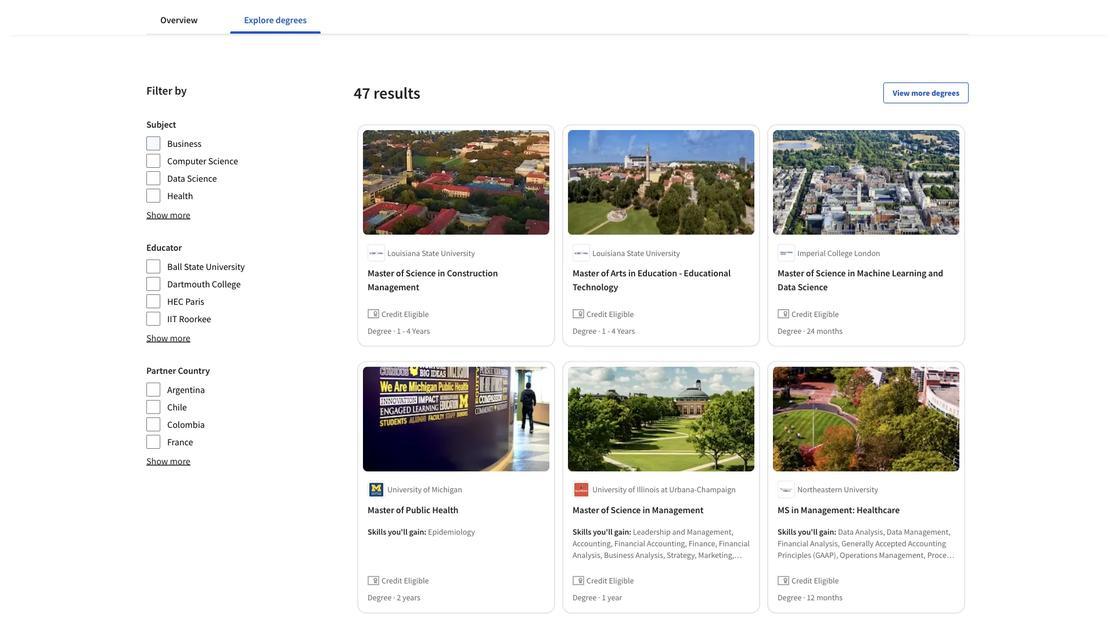 Task type: vqa. For each thing, say whether or not it's contained in the screenshot.
the Skills to the middle
yes



Task type: locate. For each thing, give the bounding box(es) containing it.
in for construction
[[438, 268, 445, 279]]

2 horizontal spatial analysis,
[[856, 527, 885, 538]]

data inside subject group
[[167, 173, 185, 184]]

science left construction
[[406, 268, 436, 279]]

2 horizontal spatial state
[[627, 248, 644, 258]]

1 vertical spatial show
[[146, 332, 168, 344]]

college inside educator group
[[212, 278, 241, 290]]

1 louisiana state university from the left
[[388, 248, 475, 258]]

2 louisiana state university from the left
[[593, 248, 680, 258]]

1 horizontal spatial analysis,
[[811, 539, 840, 549]]

project
[[809, 562, 834, 572]]

master for master of science in management
[[573, 504, 600, 516]]

more right view
[[912, 88, 930, 98]]

skills you'll gain : down master of science in management
[[573, 527, 633, 538]]

analysis, down principles
[[778, 562, 808, 572]]

management,
[[904, 527, 951, 538], [879, 550, 926, 561]]

of
[[396, 268, 404, 279], [601, 268, 609, 279], [806, 268, 814, 279], [423, 485, 430, 495], [629, 485, 635, 495], [396, 504, 404, 516], [601, 504, 609, 516]]

years down the technology
[[618, 326, 635, 336]]

3 show more button from the top
[[146, 454, 190, 468]]

2 louisiana from the left
[[593, 248, 625, 258]]

university up master of science in management
[[593, 485, 627, 495]]

2 horizontal spatial you'll
[[798, 527, 818, 538]]

2 vertical spatial show
[[146, 456, 168, 467]]

master inside master of science in construction management
[[368, 268, 394, 279]]

0 vertical spatial months
[[817, 326, 843, 336]]

years for arts
[[618, 326, 635, 336]]

1 vertical spatial months
[[817, 593, 843, 603]]

skills you'll gain :
[[573, 527, 633, 538], [778, 527, 838, 538]]

years
[[412, 326, 430, 336], [618, 326, 635, 336]]

ball state university
[[167, 261, 245, 273]]

1 years from the left
[[412, 326, 430, 336]]

2 show more button from the top
[[146, 331, 190, 345]]

degree · 1 year
[[573, 593, 622, 603]]

hec
[[167, 296, 184, 307]]

0 horizontal spatial analysis,
[[778, 562, 808, 572]]

2 horizontal spatial management
[[835, 562, 880, 572]]

47 results
[[354, 83, 421, 103]]

0 horizontal spatial degree · 1 - 4 years
[[368, 326, 430, 336]]

health
[[167, 190, 193, 202], [432, 504, 459, 516]]

in right the arts
[[628, 268, 636, 279]]

0 vertical spatial college
[[828, 248, 853, 258]]

1 skills from the left
[[368, 527, 387, 538]]

louisiana up the arts
[[593, 248, 625, 258]]

1 vertical spatial analysis,
[[811, 539, 840, 549]]

master inside master of science in management link
[[573, 504, 600, 516]]

3 gain from the left
[[820, 527, 835, 538]]

1 horizontal spatial management
[[652, 504, 704, 516]]

technology
[[573, 282, 618, 293]]

of for master of science in machine learning and data science
[[806, 268, 814, 279]]

in
[[438, 268, 445, 279], [628, 268, 636, 279], [848, 268, 856, 279], [643, 504, 650, 516], [792, 504, 799, 516]]

4 for arts
[[612, 326, 616, 336]]

4 down master of science in construction management on the left top of the page
[[407, 326, 411, 336]]

show down france
[[146, 456, 168, 467]]

degrees inside view more degrees button
[[932, 88, 960, 98]]

university up the 'master of public health'
[[388, 485, 422, 495]]

analysis, up (gaap),
[[811, 539, 840, 549]]

in inside master of science in machine learning and data science
[[848, 268, 856, 279]]

of for university of illinois at urbana-champaign
[[629, 485, 635, 495]]

management, down accepted on the right of the page
[[879, 550, 926, 561]]

degrees right explore on the left of the page
[[276, 14, 307, 26]]

2 vertical spatial show more button
[[146, 454, 190, 468]]

process
[[928, 550, 954, 561]]

2 horizontal spatial -
[[679, 268, 682, 279]]

credit eligible up year
[[587, 576, 634, 586]]

eligible down the technology
[[609, 309, 634, 319]]

1 horizontal spatial skills you'll gain :
[[778, 527, 838, 538]]

4 down the technology
[[612, 326, 616, 336]]

colombia
[[167, 419, 205, 431]]

you'll for public
[[388, 527, 408, 538]]

college down ball state university
[[212, 278, 241, 290]]

more for dartmouth college
[[170, 332, 190, 344]]

2 : from the left
[[629, 527, 632, 538]]

2 show from the top
[[146, 332, 168, 344]]

1 show more from the top
[[146, 209, 190, 221]]

of inside master of science in machine learning and data science
[[806, 268, 814, 279]]

years for science
[[412, 326, 430, 336]]

health down data science
[[167, 190, 193, 202]]

0 horizontal spatial state
[[184, 261, 204, 273]]

computer
[[167, 155, 206, 167]]

show up educator
[[146, 209, 168, 221]]

2 years from the left
[[618, 326, 635, 336]]

1 vertical spatial show more
[[146, 332, 190, 344]]

louisiana for arts
[[593, 248, 625, 258]]

show more button down france
[[146, 454, 190, 468]]

3 show more from the top
[[146, 456, 190, 467]]

0 horizontal spatial louisiana
[[388, 248, 420, 258]]

: down public
[[424, 527, 427, 538]]

1 show more button from the top
[[146, 208, 190, 222]]

degree · 2 years
[[368, 593, 421, 603]]

more
[[912, 88, 930, 98], [170, 209, 190, 221], [170, 332, 190, 344], [170, 456, 190, 467]]

eligible up 24
[[814, 309, 839, 319]]

1 horizontal spatial louisiana state university
[[593, 248, 680, 258]]

1 horizontal spatial health
[[432, 504, 459, 516]]

master of science in construction management
[[368, 268, 498, 293]]

1 you'll from the left
[[388, 527, 408, 538]]

of inside "link"
[[396, 504, 404, 516]]

1 horizontal spatial state
[[422, 248, 439, 258]]

: down master of science in management
[[629, 527, 632, 538]]

overview button
[[146, 6, 212, 34]]

2 degree · 1 - 4 years from the left
[[573, 326, 635, 336]]

state up "education"
[[627, 248, 644, 258]]

0 vertical spatial show more
[[146, 209, 190, 221]]

louisiana state university up master of science in construction management on the left top of the page
[[388, 248, 475, 258]]

of for master of science in management
[[601, 504, 609, 516]]

health down michigan
[[432, 504, 459, 516]]

state up dartmouth
[[184, 261, 204, 273]]

master of science in management
[[573, 504, 704, 516]]

2 months from the top
[[817, 593, 843, 603]]

show down iit
[[146, 332, 168, 344]]

master inside master of science in machine learning and data science
[[778, 268, 805, 279]]

you'll down master of science in management
[[593, 527, 613, 538]]

management, up accounting
[[904, 527, 951, 538]]

show for health
[[146, 209, 168, 221]]

master inside master of public health "link"
[[368, 504, 394, 516]]

master of public health
[[368, 504, 459, 516]]

principles
[[778, 550, 812, 561]]

2 skills from the left
[[573, 527, 592, 538]]

science down imperial college london at right top
[[816, 268, 846, 279]]

show for iit roorkee
[[146, 332, 168, 344]]

1 horizontal spatial degree · 1 - 4 years
[[573, 326, 635, 336]]

show more down iit
[[146, 332, 190, 344]]

more down iit
[[170, 332, 190, 344]]

data up accepted on the right of the page
[[887, 527, 903, 538]]

credit eligible up 24
[[792, 309, 839, 319]]

1 months from the top
[[817, 326, 843, 336]]

1 degree · 1 - 4 years from the left
[[368, 326, 430, 336]]

louisiana for science
[[388, 248, 420, 258]]

1 gain from the left
[[409, 527, 424, 538]]

eligible up year
[[609, 576, 634, 586]]

skills for master of public health
[[368, 527, 387, 538]]

:
[[424, 527, 427, 538], [629, 527, 632, 538], [835, 527, 837, 538]]

0 horizontal spatial -
[[403, 326, 405, 336]]

credit eligible
[[382, 309, 429, 319], [587, 309, 634, 319], [792, 309, 839, 319], [382, 576, 429, 586], [587, 576, 634, 586], [792, 576, 839, 586]]

0 horizontal spatial :
[[424, 527, 427, 538]]

you'll for science
[[593, 527, 613, 538]]

master of public health link
[[368, 503, 545, 517]]

3 show from the top
[[146, 456, 168, 467]]

university up dartmouth college
[[206, 261, 245, 273]]

0 vertical spatial degrees
[[276, 14, 307, 26]]

more up educator
[[170, 209, 190, 221]]

credit eligible up the years
[[382, 576, 429, 586]]

data up the degree · 24 months
[[778, 282, 796, 293]]

analysis, up generally
[[856, 527, 885, 538]]

0 vertical spatial analysis,
[[856, 527, 885, 538]]

of for university of michigan
[[423, 485, 430, 495]]

credit
[[382, 309, 402, 319], [587, 309, 608, 319], [792, 309, 813, 319], [382, 576, 402, 586], [587, 576, 608, 586], [792, 576, 813, 586]]

more down france
[[170, 456, 190, 467]]

0 horizontal spatial louisiana state university
[[388, 248, 475, 258]]

master of science in construction management link
[[368, 266, 545, 294]]

1 horizontal spatial degrees
[[932, 88, 960, 98]]

master inside master of arts in education - educational technology
[[573, 268, 600, 279]]

show for france
[[146, 456, 168, 467]]

show more down france
[[146, 456, 190, 467]]

: down ms in management: healthcare
[[835, 527, 837, 538]]

illinois
[[637, 485, 660, 495]]

2 skills you'll gain : from the left
[[778, 527, 838, 538]]

1 horizontal spatial -
[[608, 326, 610, 336]]

dartmouth college
[[167, 278, 241, 290]]

college left london
[[828, 248, 853, 258]]

show more button for health
[[146, 208, 190, 222]]

subject group
[[146, 117, 245, 203]]

0 horizontal spatial health
[[167, 190, 193, 202]]

skills you'll gain : up financial
[[778, 527, 838, 538]]

0 vertical spatial health
[[167, 190, 193, 202]]

gain
[[409, 527, 424, 538], [615, 527, 629, 538], [820, 527, 835, 538]]

0 horizontal spatial degrees
[[276, 14, 307, 26]]

show more up educator
[[146, 209, 190, 221]]

2 horizontal spatial :
[[835, 527, 837, 538]]

show more button down iit
[[146, 331, 190, 345]]

in for machine
[[848, 268, 856, 279]]

gain down public
[[409, 527, 424, 538]]

0 horizontal spatial you'll
[[388, 527, 408, 538]]

eligible down project
[[814, 576, 839, 586]]

louisiana up master of science in construction management on the left top of the page
[[388, 248, 420, 258]]

2
[[397, 593, 401, 603]]

1 horizontal spatial 4
[[612, 326, 616, 336]]

0 vertical spatial show
[[146, 209, 168, 221]]

louisiana state university
[[388, 248, 475, 258], [593, 248, 680, 258]]

gain down master of science in management
[[615, 527, 629, 538]]

state for science
[[422, 248, 439, 258]]

management inside data analysis, data management, financial analysis, generally accepted accounting principles (gaap), operations management, process analysis, project management
[[835, 562, 880, 572]]

2 horizontal spatial gain
[[820, 527, 835, 538]]

years down master of science in construction management on the left top of the page
[[412, 326, 430, 336]]

1 vertical spatial health
[[432, 504, 459, 516]]

state up master of science in construction management on the left top of the page
[[422, 248, 439, 258]]

1 louisiana from the left
[[388, 248, 420, 258]]

data inside master of science in machine learning and data science
[[778, 282, 796, 293]]

months
[[817, 326, 843, 336], [817, 593, 843, 603]]

health inside subject group
[[167, 190, 193, 202]]

0 horizontal spatial skills you'll gain :
[[573, 527, 633, 538]]

1 : from the left
[[424, 527, 427, 538]]

in inside master of arts in education - educational technology
[[628, 268, 636, 279]]

0 horizontal spatial 4
[[407, 326, 411, 336]]

state
[[422, 248, 439, 258], [627, 248, 644, 258], [184, 261, 204, 273]]

you'll down the 'master of public health'
[[388, 527, 408, 538]]

months right 24
[[817, 326, 843, 336]]

show
[[146, 209, 168, 221], [146, 332, 168, 344], [146, 456, 168, 467]]

master of science in machine learning and data science link
[[778, 266, 955, 294]]

science
[[208, 155, 238, 167], [187, 173, 217, 184], [406, 268, 436, 279], [816, 268, 846, 279], [798, 282, 828, 293], [611, 504, 641, 516]]

gain down management:
[[820, 527, 835, 538]]

1
[[397, 326, 401, 336], [602, 326, 606, 336], [602, 593, 606, 603]]

science down computer science
[[187, 173, 217, 184]]

1 show from the top
[[146, 209, 168, 221]]

·
[[393, 326, 395, 336], [598, 326, 600, 336], [804, 326, 806, 336], [393, 593, 395, 603], [598, 593, 600, 603], [804, 593, 806, 603]]

degree · 1 - 4 years for master of science in construction management
[[368, 326, 430, 336]]

of inside master of arts in education - educational technology
[[601, 268, 609, 279]]

argentina
[[167, 384, 205, 396]]

1 horizontal spatial skills
[[573, 527, 592, 538]]

louisiana state university up the arts
[[593, 248, 680, 258]]

1 skills you'll gain : from the left
[[573, 527, 633, 538]]

2 you'll from the left
[[593, 527, 613, 538]]

1 horizontal spatial :
[[629, 527, 632, 538]]

12
[[807, 593, 815, 603]]

1 horizontal spatial you'll
[[593, 527, 613, 538]]

1 4 from the left
[[407, 326, 411, 336]]

months right 12
[[817, 593, 843, 603]]

show more for france
[[146, 456, 190, 467]]

in inside master of science in construction management
[[438, 268, 445, 279]]

science down illinois
[[611, 504, 641, 516]]

university of michigan
[[388, 485, 462, 495]]

1 for master of science in construction management
[[397, 326, 401, 336]]

of for master of public health
[[396, 504, 404, 516]]

2 vertical spatial management
[[835, 562, 880, 572]]

1 vertical spatial show more button
[[146, 331, 190, 345]]

0 horizontal spatial gain
[[409, 527, 424, 538]]

eligible
[[404, 309, 429, 319], [609, 309, 634, 319], [814, 309, 839, 319], [404, 576, 429, 586], [609, 576, 634, 586], [814, 576, 839, 586]]

degrees right view
[[932, 88, 960, 98]]

2 vertical spatial show more
[[146, 456, 190, 467]]

4
[[407, 326, 411, 336], [612, 326, 616, 336]]

healthcare
[[857, 504, 900, 516]]

2 gain from the left
[[615, 527, 629, 538]]

more inside button
[[912, 88, 930, 98]]

management
[[368, 282, 419, 293], [652, 504, 704, 516], [835, 562, 880, 572]]

ms in management: healthcare link
[[778, 503, 955, 517]]

accounting
[[908, 539, 947, 549]]

in left construction
[[438, 268, 445, 279]]

show more button
[[146, 208, 190, 222], [146, 331, 190, 345], [146, 454, 190, 468]]

1 horizontal spatial gain
[[615, 527, 629, 538]]

roorkee
[[179, 313, 211, 325]]

master of science in management link
[[573, 503, 750, 517]]

0 horizontal spatial management
[[368, 282, 419, 293]]

of inside master of science in construction management
[[396, 268, 404, 279]]

college
[[828, 248, 853, 258], [212, 278, 241, 290]]

show more button for iit roorkee
[[146, 331, 190, 345]]

2 show more from the top
[[146, 332, 190, 344]]

college for dartmouth
[[212, 278, 241, 290]]

0 vertical spatial show more button
[[146, 208, 190, 222]]

1 vertical spatial college
[[212, 278, 241, 290]]

1 horizontal spatial louisiana
[[593, 248, 625, 258]]

educational
[[684, 268, 731, 279]]

credit eligible down the technology
[[587, 309, 634, 319]]

skills for master of science in management
[[573, 527, 592, 538]]

show more button up educator
[[146, 208, 190, 222]]

degree
[[368, 326, 392, 336], [573, 326, 597, 336], [778, 326, 802, 336], [368, 593, 392, 603], [573, 593, 597, 603], [778, 593, 802, 603]]

0 horizontal spatial college
[[212, 278, 241, 290]]

degrees
[[276, 14, 307, 26], [932, 88, 960, 98]]

northeastern university
[[798, 485, 879, 495]]

0 horizontal spatial skills
[[368, 527, 387, 538]]

2 4 from the left
[[612, 326, 616, 336]]

-
[[679, 268, 682, 279], [403, 326, 405, 336], [608, 326, 610, 336]]

1 vertical spatial degrees
[[932, 88, 960, 98]]

4 for science
[[407, 326, 411, 336]]

0 vertical spatial management,
[[904, 527, 951, 538]]

0 vertical spatial management
[[368, 282, 419, 293]]

tab list
[[146, 6, 339, 34]]

2 horizontal spatial skills
[[778, 527, 797, 538]]

gain for public
[[409, 527, 424, 538]]

view
[[893, 88, 910, 98]]

chile
[[167, 402, 187, 413]]

master of arts in education - educational technology
[[573, 268, 731, 293]]

in down illinois
[[643, 504, 650, 516]]

1 horizontal spatial college
[[828, 248, 853, 258]]

you'll up financial
[[798, 527, 818, 538]]

0 horizontal spatial years
[[412, 326, 430, 336]]

skills
[[368, 527, 387, 538], [573, 527, 592, 538], [778, 527, 797, 538]]

in left the machine
[[848, 268, 856, 279]]

data down 'computer'
[[167, 173, 185, 184]]

1 horizontal spatial years
[[618, 326, 635, 336]]

of for master of arts in education - educational technology
[[601, 268, 609, 279]]

1 vertical spatial management,
[[879, 550, 926, 561]]



Task type: describe. For each thing, give the bounding box(es) containing it.
ball
[[167, 261, 182, 273]]

degree · 1 - 4 years for master of arts in education - educational technology
[[573, 326, 635, 336]]

master of arts in education - educational technology link
[[573, 266, 750, 294]]

subject
[[146, 119, 176, 130]]

science up data science
[[208, 155, 238, 167]]

years
[[403, 593, 421, 603]]

computer science
[[167, 155, 238, 167]]

credit down master of science in construction management on the left top of the page
[[382, 309, 402, 319]]

management inside master of science in construction management
[[368, 282, 419, 293]]

of for master of science in construction management
[[396, 268, 404, 279]]

24
[[807, 326, 815, 336]]

in right ms
[[792, 504, 799, 516]]

filter
[[146, 83, 172, 98]]

eligible down master of science in construction management on the left top of the page
[[404, 309, 429, 319]]

michigan
[[432, 485, 462, 495]]

epidemiology
[[428, 527, 475, 538]]

in for education
[[628, 268, 636, 279]]

tab list containing overview
[[146, 6, 339, 34]]

hec paris
[[167, 296, 204, 307]]

country
[[178, 365, 210, 377]]

construction
[[447, 268, 498, 279]]

data analysis, data management, financial analysis, generally accepted accounting principles (gaap), operations management, process analysis, project management
[[778, 527, 954, 572]]

generally
[[842, 539, 874, 549]]

filter by
[[146, 83, 187, 98]]

in for management
[[643, 504, 650, 516]]

college for imperial
[[828, 248, 853, 258]]

degrees inside the "explore degrees" button
[[276, 14, 307, 26]]

imperial college london
[[798, 248, 881, 258]]

louisiana state university for arts
[[593, 248, 680, 258]]

health inside "link"
[[432, 504, 459, 516]]

eligible up the years
[[404, 576, 429, 586]]

science inside master of science in management link
[[611, 504, 641, 516]]

credit eligible down master of science in construction management on the left top of the page
[[382, 309, 429, 319]]

- for master of science in construction management
[[403, 326, 405, 336]]

gain for science
[[615, 527, 629, 538]]

university up ms in management: healthcare link
[[844, 485, 879, 495]]

year
[[608, 593, 622, 603]]

show more for iit roorkee
[[146, 332, 190, 344]]

partner country group
[[146, 364, 245, 450]]

management:
[[801, 504, 855, 516]]

business
[[167, 138, 202, 149]]

university of illinois at urbana-champaign
[[593, 485, 736, 495]]

public
[[406, 504, 431, 516]]

and
[[929, 268, 944, 279]]

(gaap),
[[813, 550, 839, 561]]

science inside master of science in construction management
[[406, 268, 436, 279]]

iit
[[167, 313, 177, 325]]

more for chile
[[170, 456, 190, 467]]

- for master of arts in education - educational technology
[[608, 326, 610, 336]]

university inside educator group
[[206, 261, 245, 273]]

france
[[167, 436, 193, 448]]

paris
[[185, 296, 204, 307]]

master for master of public health
[[368, 504, 394, 516]]

university up "education"
[[646, 248, 680, 258]]

accepted
[[876, 539, 907, 549]]

by
[[175, 83, 187, 98]]

credit up the degree · 2 years
[[382, 576, 402, 586]]

: for science
[[629, 527, 632, 538]]

university up construction
[[441, 248, 475, 258]]

urbana-
[[669, 485, 697, 495]]

degree · 12 months
[[778, 593, 843, 603]]

financial
[[778, 539, 809, 549]]

view more degrees
[[893, 88, 960, 98]]

data science
[[167, 173, 217, 184]]

ms
[[778, 504, 790, 516]]

3 skills from the left
[[778, 527, 797, 538]]

3 you'll from the left
[[798, 527, 818, 538]]

northeastern
[[798, 485, 843, 495]]

credit up the degree · 24 months
[[792, 309, 813, 319]]

1 vertical spatial management
[[652, 504, 704, 516]]

: for public
[[424, 527, 427, 538]]

- inside master of arts in education - educational technology
[[679, 268, 682, 279]]

view more degrees button
[[884, 83, 969, 103]]

master for master of arts in education - educational technology
[[573, 268, 600, 279]]

machine
[[857, 268, 890, 279]]

ms in management: healthcare
[[778, 504, 900, 516]]

credit up degree · 12 months
[[792, 576, 813, 586]]

state for arts
[[627, 248, 644, 258]]

47
[[354, 83, 370, 103]]

show more for health
[[146, 209, 190, 221]]

overview
[[160, 14, 198, 26]]

imperial
[[798, 248, 826, 258]]

skills you'll gain : epidemiology
[[368, 527, 475, 538]]

explore degrees button
[[230, 6, 321, 34]]

learning
[[892, 268, 927, 279]]

3 : from the left
[[835, 527, 837, 538]]

explore degrees
[[244, 14, 307, 26]]

london
[[855, 248, 881, 258]]

arts
[[611, 268, 627, 279]]

master for master of science in machine learning and data science
[[778, 268, 805, 279]]

degree · 24 months
[[778, 326, 843, 336]]

educator
[[146, 242, 182, 253]]

educator group
[[146, 241, 245, 327]]

data up generally
[[838, 527, 854, 538]]

credit down the technology
[[587, 309, 608, 319]]

master for master of science in construction management
[[368, 268, 394, 279]]

1 for master of arts in education - educational technology
[[602, 326, 606, 336]]

operations
[[840, 550, 878, 561]]

science down imperial
[[798, 282, 828, 293]]

partner
[[146, 365, 176, 377]]

iit roorkee
[[167, 313, 211, 325]]

at
[[661, 485, 668, 495]]

state inside educator group
[[184, 261, 204, 273]]

explore
[[244, 14, 274, 26]]

dartmouth
[[167, 278, 210, 290]]

champaign
[[697, 485, 736, 495]]

months for degree · 24 months
[[817, 326, 843, 336]]

results
[[374, 83, 421, 103]]

months for degree · 12 months
[[817, 593, 843, 603]]

education
[[638, 268, 678, 279]]

master of science in machine learning and data science
[[778, 268, 944, 293]]

partner country
[[146, 365, 210, 377]]

credit eligible down project
[[792, 576, 839, 586]]

2 vertical spatial analysis,
[[778, 562, 808, 572]]

credit up degree · 1 year
[[587, 576, 608, 586]]

louisiana state university for science
[[388, 248, 475, 258]]

show more button for france
[[146, 454, 190, 468]]

more for computer science
[[170, 209, 190, 221]]



